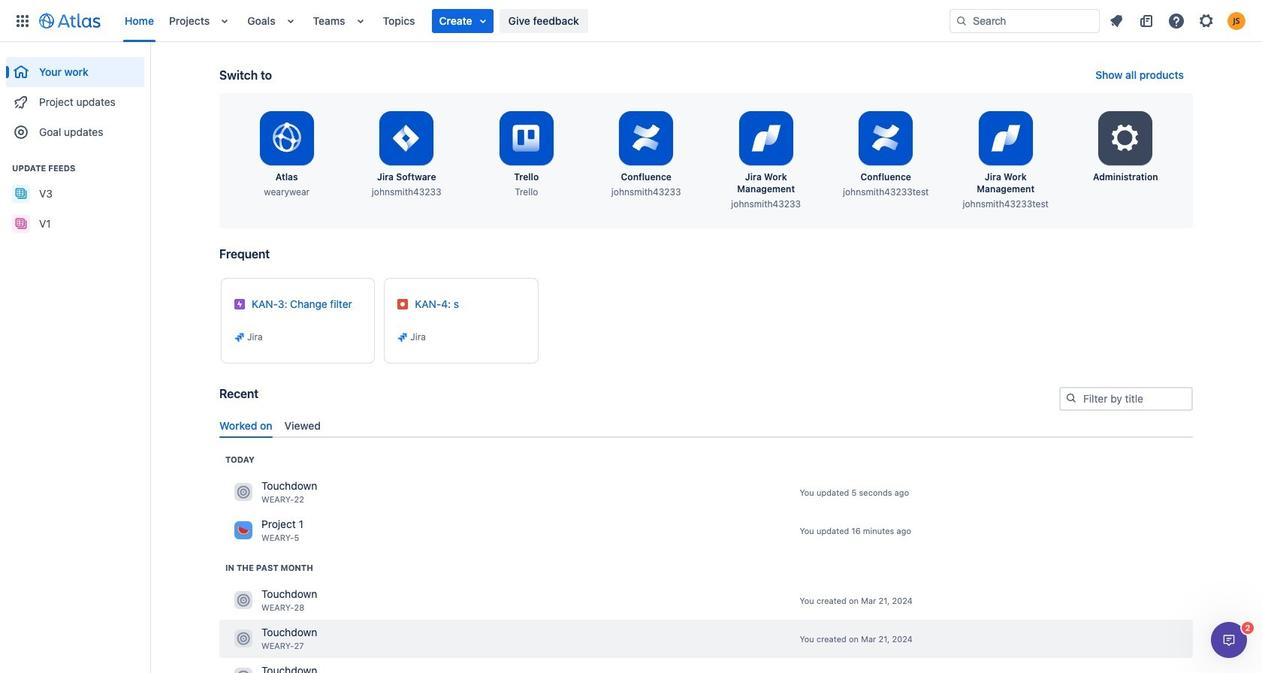 Task type: describe. For each thing, give the bounding box(es) containing it.
switch to... image
[[14, 12, 32, 30]]

search image
[[956, 15, 968, 27]]

2 vertical spatial heading
[[225, 562, 313, 574]]

townsquare image for the middle heading
[[234, 522, 253, 540]]

Search field
[[950, 9, 1100, 33]]

settings image
[[1198, 12, 1216, 30]]

list item inside top element
[[432, 9, 493, 33]]

0 vertical spatial heading
[[6, 162, 144, 174]]

2 townsquare image from the top
[[234, 592, 253, 610]]

townsquare image for bottom heading
[[234, 630, 253, 648]]

1 townsquare image from the top
[[234, 484, 253, 502]]

notifications image
[[1108, 12, 1126, 30]]



Task type: vqa. For each thing, say whether or not it's contained in the screenshot.
"ADD FILES, VIDEOS, OR IMAGES"
no



Task type: locate. For each thing, give the bounding box(es) containing it.
jira image
[[234, 331, 246, 343], [397, 331, 409, 343], [397, 331, 409, 343]]

settings image
[[1108, 120, 1144, 156]]

search image
[[1066, 392, 1078, 404]]

0 horizontal spatial list
[[117, 0, 950, 42]]

2 townsquare image from the top
[[234, 668, 253, 673]]

1 horizontal spatial list
[[1103, 9, 1254, 33]]

2 vertical spatial townsquare image
[[234, 630, 253, 648]]

3 townsquare image from the top
[[234, 630, 253, 648]]

1 vertical spatial townsquare image
[[234, 592, 253, 610]]

None search field
[[950, 9, 1100, 33]]

1 group from the top
[[6, 42, 144, 152]]

0 vertical spatial townsquare image
[[234, 484, 253, 502]]

help image
[[1168, 12, 1186, 30]]

1 vertical spatial townsquare image
[[234, 668, 253, 673]]

top element
[[9, 0, 950, 42]]

townsquare image
[[234, 522, 253, 540], [234, 592, 253, 610], [234, 630, 253, 648]]

1 townsquare image from the top
[[234, 522, 253, 540]]

jira image
[[234, 331, 246, 343]]

2 group from the top
[[6, 147, 144, 244]]

heading
[[6, 162, 144, 174], [225, 454, 255, 466], [225, 562, 313, 574]]

list
[[117, 0, 950, 42], [1103, 9, 1254, 33]]

list item
[[432, 9, 493, 33]]

banner
[[0, 0, 1263, 42]]

Filter by title field
[[1061, 389, 1192, 410]]

account image
[[1228, 12, 1246, 30]]

0 vertical spatial townsquare image
[[234, 522, 253, 540]]

1 vertical spatial heading
[[225, 454, 255, 466]]

tab list
[[213, 413, 1199, 438]]

group
[[6, 42, 144, 152], [6, 147, 144, 244]]

townsquare image
[[234, 484, 253, 502], [234, 668, 253, 673]]

dialog
[[1212, 622, 1248, 658]]



